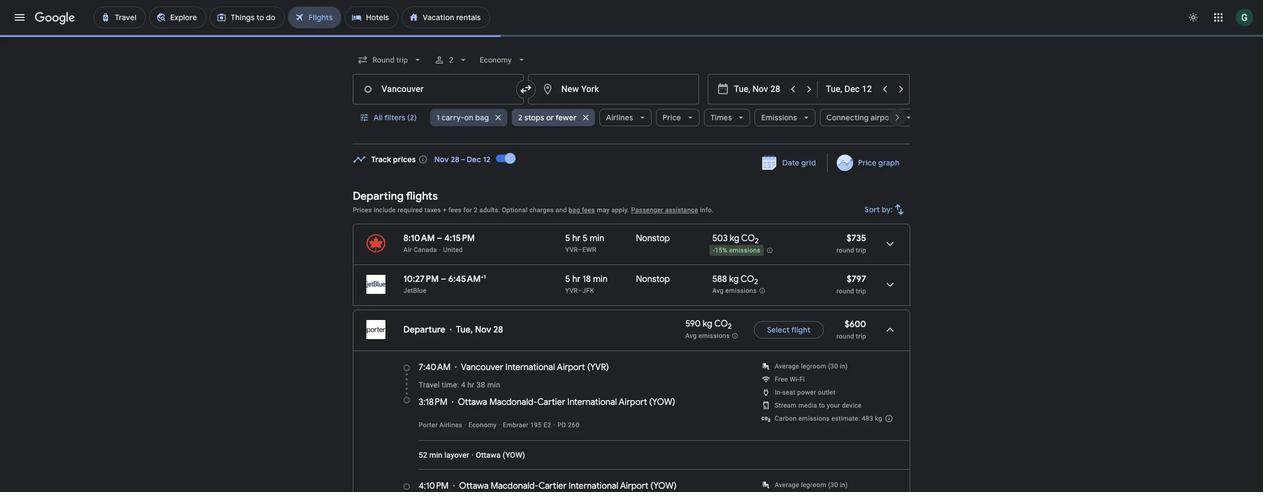 Task type: locate. For each thing, give the bounding box(es) containing it.
4:10 pm
[[419, 481, 449, 492]]

Departure time: 7:40 AM. text field
[[419, 362, 451, 373]]

1 vertical spatial airlines
[[439, 421, 462, 429]]

Arrival time: 6:45 AM on  Wednesday, November 29. text field
[[448, 273, 486, 285]]

trip down the $735
[[856, 247, 866, 254]]

pd 260
[[557, 421, 580, 429]]

travel time: 4 hr 38 min
[[419, 381, 500, 389]]

international for 3:18 pm
[[567, 397, 617, 408]]

Departure time: 10:27 PM. text field
[[403, 274, 439, 285]]

0 vertical spatial legroom
[[801, 363, 826, 370]]

average
[[775, 363, 799, 370], [775, 481, 799, 489]]

2 stops or fewer button
[[512, 105, 595, 131]]

Return text field
[[826, 75, 876, 104]]

588
[[712, 274, 727, 285]]

departure
[[403, 324, 445, 335]]

emissions down "stream media to your device"
[[798, 415, 830, 422]]

nonstop flight. element
[[636, 233, 670, 246], [636, 274, 670, 286]]

2 vertical spatial airport
[[620, 481, 648, 492]]

1 vertical spatial average
[[775, 481, 799, 489]]

taxes
[[424, 206, 441, 214]]

0 vertical spatial (30
[[828, 363, 838, 370]]

nov right learn more about tracked prices image at the top left of the page
[[434, 155, 449, 164]]

flight details. leaves vancouver international airport at 8:10 am on tuesday, november 28 and arrives at newark liberty international airport at 4:15 pm on tuesday, november 28. image
[[877, 231, 903, 257]]

price right airlines popup button
[[663, 113, 681, 122]]

kg right 588
[[729, 274, 739, 285]]

round for $735
[[837, 247, 854, 254]]

Departure time: 8:10 AM. text field
[[403, 233, 435, 244]]

round inside $797 round trip
[[837, 287, 854, 295]]

0 vertical spatial 1
[[436, 113, 440, 122]]

select
[[767, 325, 790, 335]]

hr left 18 on the left bottom of page
[[572, 274, 581, 285]]

2 vertical spatial yow
[[653, 481, 674, 492]]

0 vertical spatial avg
[[712, 287, 724, 295]]

0 horizontal spatial price
[[663, 113, 681, 122]]

grid
[[801, 158, 816, 168]]

0 vertical spatial in)
[[840, 363, 848, 370]]

1 vertical spatial ottawa macdonald-cartier international airport ( yow )
[[459, 481, 677, 492]]

 image
[[439, 246, 441, 254]]

airlines up find the best price region
[[606, 113, 633, 122]]

hr for 18
[[572, 274, 581, 285]]

prices include required taxes + fees for 2 adults. optional charges and bag fees may apply. passenger assistance
[[353, 206, 698, 214]]

media
[[798, 402, 817, 409]]

1 vertical spatial bag
[[569, 206, 580, 214]]

– down total duration 5 hr 18 min. element
[[578, 287, 582, 295]]

hr inside 5 hr 5 min yvr – ewr
[[572, 233, 581, 244]]

0 horizontal spatial fees
[[448, 206, 462, 214]]

carbon emissions estimate: 483 kg
[[775, 415, 882, 422]]

in-seat power outlet
[[775, 389, 836, 396]]

avg emissions down 588 kg co 2
[[712, 287, 757, 295]]

co right 590
[[714, 319, 728, 330]]

carry-
[[441, 113, 464, 122]]

kg inside 590 kg co 2
[[703, 319, 712, 330]]

canada
[[414, 246, 437, 254]]

0 vertical spatial nonstop flight. element
[[636, 233, 670, 246]]

0 vertical spatial bag
[[475, 113, 489, 122]]

airlines
[[606, 113, 633, 122], [439, 421, 462, 429]]

1 vertical spatial yvr
[[565, 287, 578, 295]]

co up the -15% emissions
[[741, 233, 755, 244]]

carbon
[[775, 415, 797, 422]]

588 kg co 2
[[712, 274, 758, 286]]

times button
[[704, 105, 750, 131]]

avg for 588
[[712, 287, 724, 295]]

kg for 503
[[730, 233, 739, 244]]

nov 28 – dec 12
[[434, 155, 491, 164]]

stream media to your device
[[775, 402, 862, 409]]

1
[[436, 113, 440, 122], [484, 273, 486, 280]]

co
[[741, 233, 755, 244], [741, 274, 754, 285], [714, 319, 728, 330]]

pd
[[557, 421, 566, 429]]

797 US dollars text field
[[847, 274, 866, 285]]

0 vertical spatial price
[[663, 113, 681, 122]]

1 inside '10:27 pm – 6:45 am + 1'
[[484, 273, 486, 280]]

bag right and
[[569, 206, 580, 214]]

– inside 5 hr 18 min yvr – jfk
[[578, 287, 582, 295]]

1 right 6:45 am on the left
[[484, 273, 486, 280]]

1 horizontal spatial avg
[[712, 287, 724, 295]]

free wi-fi
[[775, 376, 805, 383]]

min inside 5 hr 18 min yvr – jfk
[[593, 274, 608, 285]]

price for price
[[663, 113, 681, 122]]

emissions down "503 kg co 2"
[[729, 247, 760, 254]]

in)
[[840, 363, 848, 370], [840, 481, 848, 489]]

None search field
[[353, 47, 918, 144]]

1 vertical spatial yow
[[505, 451, 522, 459]]

price inside price popup button
[[663, 113, 681, 122]]

kg for 588
[[729, 274, 739, 285]]

macdonald- up embraer
[[489, 397, 537, 408]]

1 left carry- on the left of page
[[436, 113, 440, 122]]

round down $797 text box
[[837, 287, 854, 295]]

1 vertical spatial avg
[[685, 332, 697, 339]]

0 vertical spatial cartier
[[537, 397, 565, 408]]

0 horizontal spatial airlines
[[439, 421, 462, 429]]

1 vertical spatial airport
[[619, 397, 647, 408]]

kg inside 588 kg co 2
[[729, 274, 739, 285]]

loading results progress bar
[[0, 35, 1263, 37]]

round
[[837, 247, 854, 254], [837, 287, 854, 295], [837, 333, 854, 340]]

e2
[[544, 421, 551, 429]]

nonstop for 5 hr 18 min
[[636, 274, 670, 285]]

2 vertical spatial international
[[569, 481, 618, 492]]

(30
[[828, 363, 838, 370], [828, 481, 838, 489]]

or
[[546, 113, 554, 122]]

0 vertical spatial nonstop
[[636, 233, 670, 244]]

1 vertical spatial hr
[[572, 274, 581, 285]]

0 vertical spatial average legroom (30 in)
[[775, 363, 848, 370]]

hr for 5
[[572, 233, 581, 244]]

1 vertical spatial +
[[481, 273, 484, 280]]

0 horizontal spatial bag
[[475, 113, 489, 122]]

1 horizontal spatial fees
[[582, 206, 595, 214]]

1 vertical spatial (30
[[828, 481, 838, 489]]

0 vertical spatial ottawa macdonald-cartier international airport ( yow )
[[458, 397, 675, 408]]

2
[[449, 56, 454, 64], [518, 113, 523, 122], [474, 206, 478, 214], [755, 236, 759, 246], [754, 277, 758, 286], [728, 322, 732, 331]]

1 in) from the top
[[840, 363, 848, 370]]

2 fees from the left
[[582, 206, 595, 214]]

ottawa
[[458, 397, 487, 408], [476, 451, 501, 459], [459, 481, 489, 492]]

airlines right porter
[[439, 421, 462, 429]]

1 vertical spatial nonstop flight. element
[[636, 274, 670, 286]]

all filters (2)
[[373, 113, 417, 122]]

select flight
[[767, 325, 810, 335]]

$797 round trip
[[837, 274, 866, 295]]

1 vertical spatial in)
[[840, 481, 848, 489]]

0 vertical spatial yow
[[652, 397, 672, 408]]

flight
[[791, 325, 810, 335]]

trip down 600 us dollars text field at bottom right
[[856, 333, 866, 340]]

1 vertical spatial trip
[[856, 287, 866, 295]]

co inside 590 kg co 2
[[714, 319, 728, 330]]

1 vertical spatial cartier
[[539, 481, 567, 492]]

price left graph
[[858, 158, 876, 168]]

260
[[568, 421, 580, 429]]

0 vertical spatial trip
[[856, 247, 866, 254]]

price
[[663, 113, 681, 122], [858, 158, 876, 168]]

1 nonstop flight. element from the top
[[636, 233, 670, 246]]

(
[[587, 362, 590, 373], [649, 397, 652, 408], [503, 451, 505, 459], [650, 481, 653, 492]]

3 trip from the top
[[856, 333, 866, 340]]

avg for 590
[[685, 332, 697, 339]]

2 vertical spatial co
[[714, 319, 728, 330]]

yvr inside 5 hr 18 min yvr – jfk
[[565, 287, 578, 295]]

macdonald- down ottawa ( yow )
[[491, 481, 539, 492]]

5 down and
[[565, 233, 570, 244]]

1 vertical spatial ottawa
[[476, 451, 501, 459]]

Departure time: 4:10 PM. text field
[[419, 481, 449, 492]]

air canada
[[403, 246, 437, 254]]

vancouver international airport ( yvr )
[[461, 362, 609, 373]]

avg down 588
[[712, 287, 724, 295]]

average legroom (30 in)
[[775, 363, 848, 370], [775, 481, 848, 489]]

0 horizontal spatial nov
[[434, 155, 449, 164]]

wi-
[[790, 376, 799, 383]]

kg
[[730, 233, 739, 244], [729, 274, 739, 285], [703, 319, 712, 330], [875, 415, 882, 422]]

tue,
[[456, 324, 473, 335]]

co right 588
[[741, 274, 754, 285]]

1 vertical spatial nonstop
[[636, 274, 670, 285]]

2 vertical spatial yvr
[[590, 362, 606, 373]]

1 horizontal spatial 1
[[484, 273, 486, 280]]

connecting airports
[[826, 113, 899, 122]]

round down 600 us dollars text field at bottom right
[[837, 333, 854, 340]]

1 nonstop from the top
[[636, 233, 670, 244]]

2 legroom from the top
[[801, 481, 826, 489]]

ottawa down 38
[[458, 397, 487, 408]]

kg right 590
[[703, 319, 712, 330]]

ottawa down economy at the bottom left of the page
[[476, 451, 501, 459]]

yvr for 5 hr 18 min
[[565, 287, 578, 295]]

2 round from the top
[[837, 287, 854, 295]]

airports
[[871, 113, 899, 122]]

graph
[[878, 158, 899, 168]]

min right 18 on the left bottom of page
[[593, 274, 608, 285]]

0 vertical spatial avg emissions
[[712, 287, 757, 295]]

stops
[[524, 113, 544, 122]]

ewr
[[582, 246, 596, 254]]

1 vertical spatial legroom
[[801, 481, 826, 489]]

1 horizontal spatial +
[[481, 273, 484, 280]]

air
[[403, 246, 412, 254]]

2 trip from the top
[[856, 287, 866, 295]]

bag inside departing flights main content
[[569, 206, 580, 214]]

learn more about tracked prices image
[[418, 155, 428, 164]]

2 button
[[430, 47, 473, 73]]

trip for $797
[[856, 287, 866, 295]]

0 vertical spatial hr
[[572, 233, 581, 244]]

2 nonstop flight. element from the top
[[636, 274, 670, 286]]

1 horizontal spatial bag
[[569, 206, 580, 214]]

1 vertical spatial average legroom (30 in)
[[775, 481, 848, 489]]

co inside "503 kg co 2"
[[741, 233, 755, 244]]

round inside $735 round trip
[[837, 247, 854, 254]]

2 inside "503 kg co 2"
[[755, 236, 759, 246]]

ottawa down layover
[[459, 481, 489, 492]]

18
[[583, 274, 591, 285]]

round down 735 us dollars text box
[[837, 247, 854, 254]]

0 horizontal spatial +
[[443, 206, 447, 214]]

1 inside popup button
[[436, 113, 440, 122]]

ottawa macdonald-cartier international airport ( yow )
[[458, 397, 675, 408], [459, 481, 677, 492]]

2 vertical spatial round
[[837, 333, 854, 340]]

min right 38
[[487, 381, 500, 389]]

0 vertical spatial airlines
[[606, 113, 633, 122]]

0 vertical spatial +
[[443, 206, 447, 214]]

28
[[493, 324, 503, 335]]

airport
[[557, 362, 585, 373], [619, 397, 647, 408], [620, 481, 648, 492]]

for
[[463, 206, 472, 214]]

airport for 4:10 pm
[[620, 481, 648, 492]]

– left 6:45 am on the left
[[441, 274, 446, 285]]

ottawa macdonald-cartier international airport ( yow ) for 3:18 pm
[[458, 397, 675, 408]]

None field
[[353, 50, 428, 70], [475, 50, 531, 70], [353, 50, 428, 70], [475, 50, 531, 70]]

power
[[797, 389, 816, 396]]

2 nonstop from the top
[[636, 274, 670, 285]]

all
[[373, 113, 383, 122]]

1 vertical spatial macdonald-
[[491, 481, 539, 492]]

fees left may
[[582, 206, 595, 214]]

economy
[[469, 421, 497, 429]]

yvr inside 5 hr 5 min yvr – ewr
[[565, 246, 578, 254]]

trip down $797 text box
[[856, 287, 866, 295]]

2 average from the top
[[775, 481, 799, 489]]

None text field
[[353, 74, 524, 105], [528, 74, 699, 105], [353, 74, 524, 105], [528, 74, 699, 105]]

kg inside "503 kg co 2"
[[730, 233, 739, 244]]

co inside 588 kg co 2
[[741, 274, 754, 285]]

1 vertical spatial avg emissions
[[685, 332, 730, 339]]

macdonald- for 3:18 pm
[[489, 397, 537, 408]]

avg down 590
[[685, 332, 697, 339]]

flights
[[406, 189, 438, 203]]

trip inside $735 round trip
[[856, 247, 866, 254]]

min inside 5 hr 5 min yvr – ewr
[[590, 233, 604, 244]]

– down the total duration 5 hr 5 min. element
[[578, 246, 582, 254]]

emissions down 588 kg co 2
[[725, 287, 757, 295]]

carbon emissions estimate: 483 kilograms element
[[775, 415, 882, 422]]

+
[[443, 206, 447, 214], [481, 273, 484, 280]]

trip inside $600 round trip
[[856, 333, 866, 340]]

total duration 5 hr 5 min. element
[[565, 233, 636, 246]]

0 vertical spatial nov
[[434, 155, 449, 164]]

price for price graph
[[858, 158, 876, 168]]

bag right on
[[475, 113, 489, 122]]

hr right 4
[[467, 381, 474, 389]]

0 vertical spatial ottawa
[[458, 397, 487, 408]]

1 horizontal spatial price
[[858, 158, 876, 168]]

avg emissions down 590 kg co 2
[[685, 332, 730, 339]]

2 vertical spatial ottawa
[[459, 481, 489, 492]]

0 vertical spatial macdonald-
[[489, 397, 537, 408]]

1 vertical spatial co
[[741, 274, 754, 285]]

0 vertical spatial round
[[837, 247, 854, 254]]

ottawa macdonald-cartier international airport ( yow ) for 4:10 pm
[[459, 481, 677, 492]]

1 vertical spatial price
[[858, 158, 876, 168]]

round inside $600 round trip
[[837, 333, 854, 340]]

avg
[[712, 287, 724, 295], [685, 332, 697, 339]]

nov left 28 at the left
[[475, 324, 491, 335]]

1 trip from the top
[[856, 247, 866, 254]]

5 inside 5 hr 18 min yvr – jfk
[[565, 274, 570, 285]]

2 vertical spatial trip
[[856, 333, 866, 340]]

1 carry-on bag
[[436, 113, 489, 122]]

hr inside 5 hr 18 min yvr – jfk
[[572, 274, 581, 285]]

1 vertical spatial nov
[[475, 324, 491, 335]]

1 vertical spatial international
[[567, 397, 617, 408]]

2 average legroom (30 in) from the top
[[775, 481, 848, 489]]

hr down bag fees button
[[572, 233, 581, 244]]

1 legroom from the top
[[801, 363, 826, 370]]

track prices
[[371, 155, 416, 164]]

1 vertical spatial 1
[[484, 273, 486, 280]]

– inside 5 hr 5 min yvr – ewr
[[578, 246, 582, 254]]

emissions down 590 kg co 2
[[699, 332, 730, 339]]

0 horizontal spatial 1
[[436, 113, 440, 122]]

macdonald-
[[489, 397, 537, 408], [491, 481, 539, 492]]

3 round from the top
[[837, 333, 854, 340]]

bag inside popup button
[[475, 113, 489, 122]]

0 vertical spatial co
[[741, 233, 755, 244]]

emissions button
[[755, 105, 815, 131]]

select flight button
[[754, 317, 823, 343]]

main menu image
[[13, 11, 26, 24]]

0 vertical spatial average
[[775, 363, 799, 370]]

kg up the -15% emissions
[[730, 233, 739, 244]]

0 horizontal spatial avg
[[685, 332, 697, 339]]

sort by: button
[[860, 197, 910, 223]]

track
[[371, 155, 391, 164]]

fees left for
[[448, 206, 462, 214]]

trip inside $797 round trip
[[856, 287, 866, 295]]

1 round from the top
[[837, 247, 854, 254]]

price inside price graph button
[[858, 158, 876, 168]]

to
[[819, 402, 825, 409]]

min up ewr
[[590, 233, 604, 244]]

5 left 18 on the left bottom of page
[[565, 274, 570, 285]]

1 vertical spatial round
[[837, 287, 854, 295]]

1 horizontal spatial airlines
[[606, 113, 633, 122]]

trip for $735
[[856, 247, 866, 254]]

0 vertical spatial yvr
[[565, 246, 578, 254]]



Task type: vqa. For each thing, say whether or not it's contained in the screenshot.
select flight button
yes



Task type: describe. For each thing, give the bounding box(es) containing it.
ottawa for 4:10 pm
[[459, 481, 489, 492]]

leaves vancouver international airport at 10:27 pm on tuesday, november 28 and arrives at john f. kennedy international airport at 6:45 am on wednesday, november 29. element
[[403, 273, 486, 285]]

fewer
[[556, 113, 577, 122]]

airport for 3:18 pm
[[619, 397, 647, 408]]

600 US dollars text field
[[845, 319, 866, 330]]

kg right 483
[[875, 415, 882, 422]]

ottawa for 3:18 pm
[[458, 397, 487, 408]]

-15% emissions
[[713, 247, 760, 254]]

co for 590
[[714, 319, 728, 330]]

10:27 pm
[[403, 274, 439, 285]]

10:27 pm – 6:45 am + 1
[[403, 273, 486, 285]]

1 average from the top
[[775, 363, 799, 370]]

2 inside 590 kg co 2
[[728, 322, 732, 331]]

28 – dec
[[451, 155, 481, 164]]

change appearance image
[[1180, 4, 1206, 30]]

590 kg co 2
[[685, 319, 732, 331]]

departing
[[353, 189, 404, 203]]

$735 round trip
[[837, 233, 866, 254]]

kg for 590
[[703, 319, 712, 330]]

prices
[[353, 206, 372, 214]]

Arrival time: 3:18 PM. text field
[[419, 397, 447, 408]]

total duration 5 hr 18 min. element
[[565, 274, 636, 286]]

adults.
[[479, 206, 500, 214]]

5 up ewr
[[583, 233, 588, 244]]

$600 round trip
[[837, 319, 866, 340]]

fi
[[799, 376, 805, 383]]

charges
[[529, 206, 554, 214]]

embraer
[[503, 421, 528, 429]]

yvr for 5 hr 5 min
[[565, 246, 578, 254]]

Departure text field
[[734, 75, 784, 104]]

round for $600
[[837, 333, 854, 340]]

embraer 195 e2
[[503, 421, 551, 429]]

1 (30 from the top
[[828, 363, 838, 370]]

include
[[374, 206, 396, 214]]

next image
[[884, 105, 910, 131]]

0 vertical spatial airport
[[557, 362, 585, 373]]

co for 588
[[741, 274, 754, 285]]

nov inside find the best price region
[[434, 155, 449, 164]]

international for 4:10 pm
[[569, 481, 618, 492]]

date grid
[[782, 158, 816, 168]]

+ inside '10:27 pm – 6:45 am + 1'
[[481, 273, 484, 280]]

nonstop flight. element for 5 hr 5 min
[[636, 233, 670, 246]]

your
[[827, 402, 840, 409]]

apply.
[[611, 206, 629, 214]]

connecting
[[826, 113, 869, 122]]

outlet
[[818, 389, 836, 396]]

2 vertical spatial hr
[[467, 381, 474, 389]]

Arrival time: 4:15 PM. text field
[[444, 233, 475, 244]]

stream
[[775, 402, 797, 409]]

5 for 5
[[565, 233, 570, 244]]

590
[[685, 319, 701, 330]]

none search field containing all filters (2)
[[353, 47, 918, 144]]

38
[[476, 381, 485, 389]]

travel
[[419, 381, 440, 389]]

on
[[464, 113, 473, 122]]

swap origin and destination. image
[[519, 83, 532, 96]]

assistance
[[665, 206, 698, 214]]

passenger assistance button
[[631, 206, 698, 214]]

price button
[[656, 105, 700, 131]]

8:10 am
[[403, 233, 435, 244]]

time:
[[442, 381, 459, 389]]

passenger
[[631, 206, 663, 214]]

jetblue
[[403, 287, 426, 295]]

cartier for 4:10 pm
[[539, 481, 567, 492]]

0 vertical spatial international
[[505, 362, 555, 373]]

emissions
[[761, 113, 797, 122]]

may
[[597, 206, 610, 214]]

layover
[[444, 451, 469, 459]]

round for $797
[[837, 287, 854, 295]]

cartier for 3:18 pm
[[537, 397, 565, 408]]

device
[[842, 402, 862, 409]]

price graph
[[858, 158, 899, 168]]

optional
[[502, 206, 528, 214]]

52 min layover
[[419, 451, 469, 459]]

in-
[[775, 389, 782, 396]]

airlines inside departing flights main content
[[439, 421, 462, 429]]

5 hr 18 min yvr – jfk
[[565, 274, 608, 295]]

15%
[[715, 247, 727, 254]]

macdonald- for 4:10 pm
[[491, 481, 539, 492]]

yow for 3:18 pm
[[652, 397, 672, 408]]

co for 503
[[741, 233, 755, 244]]

1 carry-on bag button
[[430, 105, 507, 131]]

avg emissions for 590
[[685, 332, 730, 339]]

$797
[[847, 274, 866, 285]]

nonstop for 5 hr 5 min
[[636, 233, 670, 244]]

leaves vancouver international airport at 8:10 am on tuesday, november 28 and arrives at newark liberty international airport at 4:15 pm on tuesday, november 28. element
[[403, 233, 475, 244]]

2 (30 from the top
[[828, 481, 838, 489]]

find the best price region
[[353, 145, 910, 181]]

seat
[[782, 389, 796, 396]]

jfk
[[582, 287, 594, 295]]

departing flights
[[353, 189, 438, 203]]

4:15 pm
[[444, 233, 475, 244]]

5 for 18
[[565, 274, 570, 285]]

bag fees button
[[569, 206, 595, 214]]

avg emissions for 588
[[712, 287, 757, 295]]

times
[[710, 113, 732, 122]]

52
[[419, 451, 427, 459]]

sort by:
[[865, 205, 893, 215]]

united
[[443, 246, 463, 254]]

porter airlines
[[419, 421, 462, 429]]

trip for $600
[[856, 333, 866, 340]]

1 horizontal spatial nov
[[475, 324, 491, 335]]

– up canada
[[437, 233, 442, 244]]

$600
[[845, 319, 866, 330]]

1 average legroom (30 in) from the top
[[775, 363, 848, 370]]

483
[[862, 415, 873, 422]]

yow for 4:10 pm
[[653, 481, 674, 492]]

nonstop flight. element for 5 hr 18 min
[[636, 274, 670, 286]]

735 US dollars text field
[[847, 233, 866, 244]]

503 kg co 2
[[712, 233, 759, 246]]

date
[[782, 158, 800, 168]]

airlines button
[[599, 105, 652, 131]]

– inside '10:27 pm – 6:45 am + 1'
[[441, 274, 446, 285]]

5 hr 5 min yvr – ewr
[[565, 233, 604, 254]]

min right 52
[[429, 451, 442, 459]]

porter
[[419, 421, 438, 429]]

$735
[[847, 233, 866, 244]]

free
[[775, 376, 788, 383]]

connecting airports button
[[820, 105, 918, 131]]

flight details. leaves vancouver international airport at 10:27 pm on tuesday, november 28 and arrives at john f. kennedy international airport at 6:45 am on wednesday, november 29. image
[[877, 272, 903, 298]]

airlines inside popup button
[[606, 113, 633, 122]]

1 fees from the left
[[448, 206, 462, 214]]

2 inside 588 kg co 2
[[754, 277, 758, 286]]

7:40 am
[[419, 362, 451, 373]]

departing flights main content
[[353, 145, 910, 492]]

ottawa ( yow )
[[476, 451, 525, 459]]

2 in) from the top
[[840, 481, 848, 489]]

sort
[[865, 205, 880, 215]]



